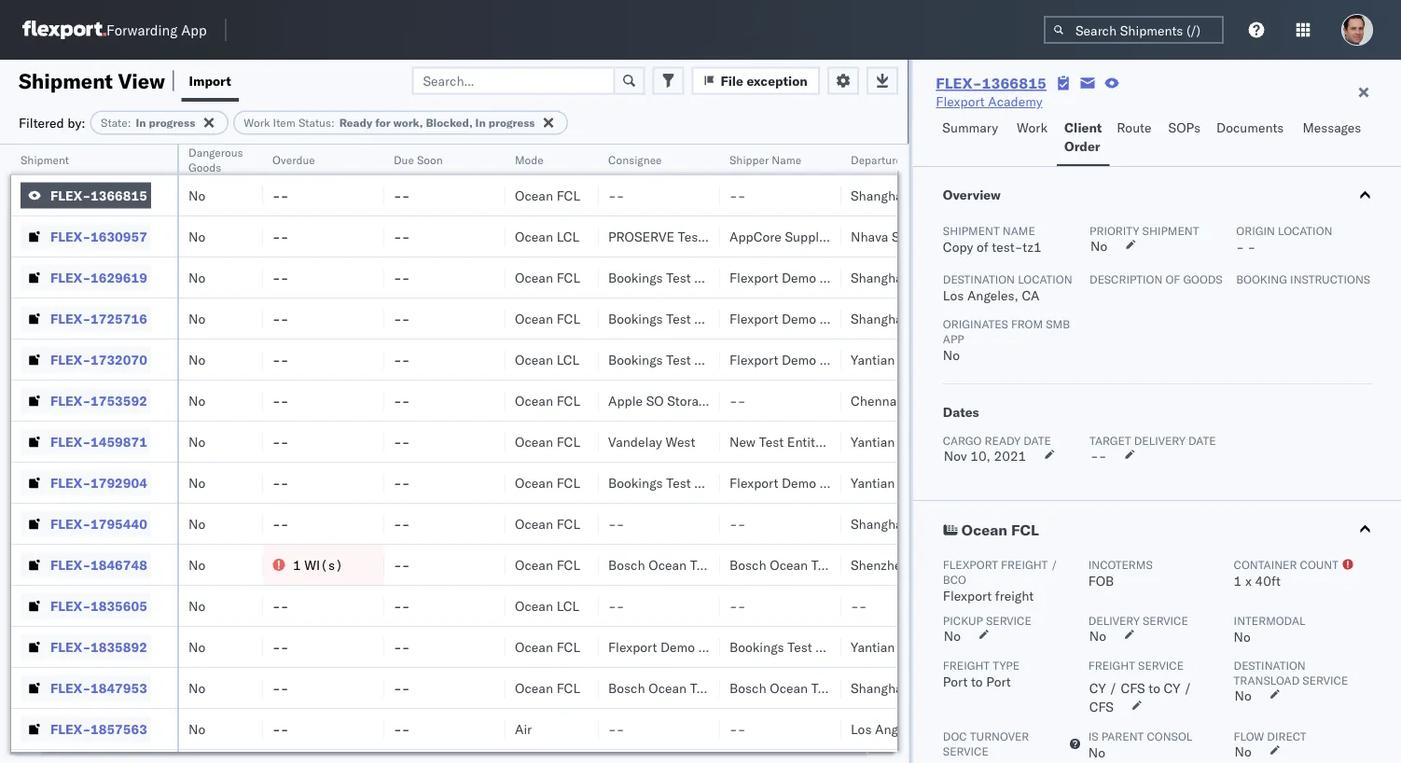 Task type: vqa. For each thing, say whether or not it's contained in the screenshot.


Task type: describe. For each thing, give the bounding box(es) containing it.
delivery service
[[1088, 614, 1188, 628]]

china for flex-1846748
[[917, 557, 952, 573]]

import button
[[181, 60, 239, 102]]

storage
[[667, 392, 713, 409]]

flex-1753592
[[50, 392, 147, 409]]

originates from smb app no
[[943, 317, 1070, 363]]

departure
[[851, 153, 902, 167]]

ocean fcl for flex-1725716
[[515, 310, 580, 327]]

flex- for flex-1630957 button
[[50, 228, 91, 244]]

shenzhen, china
[[851, 557, 952, 573]]

flex-1795440
[[50, 516, 147, 532]]

ltd
[[829, 228, 848, 244]]

1795440
[[91, 516, 147, 532]]

flex- for flex-1725716 button
[[50, 310, 91, 327]]

location for los angeles, ca
[[1018, 272, 1072, 286]]

freight type port to port
[[943, 658, 1020, 690]]

shipper for flex-1725716
[[820, 310, 866, 327]]

1 horizontal spatial port
[[943, 674, 967, 690]]

2 horizontal spatial /
[[1184, 680, 1192, 697]]

consignee for flex-1629619
[[695, 269, 757, 286]]

shanghai, for flex-1795440
[[851, 516, 910, 532]]

forwarding
[[106, 21, 178, 39]]

departure port
[[851, 153, 926, 167]]

fcl for flex-1459871
[[557, 433, 580, 450]]

1 vertical spatial angeles,
[[875, 721, 927, 737]]

flex- for flex-1629619 button
[[50, 269, 91, 286]]

1629619
[[91, 269, 147, 286]]

goods
[[1183, 272, 1223, 286]]

flexport academy
[[936, 93, 1043, 110]]

messages button
[[1296, 111, 1372, 166]]

lcl for bookings
[[557, 351, 580, 368]]

doc
[[943, 729, 967, 743]]

apple
[[608, 392, 643, 409]]

flex-1857563
[[50, 721, 147, 737]]

ocean for 1732070
[[515, 351, 553, 368]]

incoterms fob
[[1088, 558, 1153, 589]]

due
[[394, 153, 414, 167]]

flex- for flex-1857563 button
[[50, 721, 91, 737]]

nhava
[[851, 228, 889, 244]]

shipment
[[1142, 223, 1199, 237]]

1 x 40ft
[[1234, 573, 1281, 589]]

Search... text field
[[412, 67, 615, 95]]

flex- for flex-1847953 button
[[50, 680, 91, 696]]

fcl for flex-1847953
[[557, 680, 580, 696]]

flex-1459871
[[50, 433, 147, 450]]

flex- for flex-1366815 button
[[50, 187, 91, 203]]

2 in from the left
[[476, 116, 486, 130]]

wi(s)
[[304, 557, 343, 573]]

flex-1630957 button
[[21, 223, 151, 250]]

1846748
[[91, 557, 147, 573]]

destination location los angeles, ca
[[943, 272, 1072, 304]]

1 horizontal spatial /
[[1109, 680, 1117, 697]]

2 cy from the left
[[1164, 680, 1180, 697]]

ready
[[339, 116, 373, 130]]

date for --
[[1188, 433, 1216, 447]]

1792904
[[91, 474, 147, 491]]

0 vertical spatial freight
[[1001, 558, 1048, 572]]

flexport. image
[[22, 21, 106, 39]]

resize handle column header for shipper name
[[819, 145, 842, 763]]

1630957
[[91, 228, 147, 244]]

description of goods
[[1089, 272, 1223, 286]]

fcl inside button
[[1011, 521, 1039, 539]]

dangerous goods button
[[179, 141, 256, 174]]

1 for 1 x 40ft
[[1234, 573, 1242, 589]]

shanghai, china for flex-1847953
[[851, 680, 949, 696]]

flexport demo shipper co. for 1629619
[[730, 269, 887, 286]]

fcl for flex-1792904
[[557, 474, 580, 491]]

resize handle column header for shipment
[[155, 145, 177, 763]]

forwarding app
[[106, 21, 207, 39]]

4 resize handle column header from the left
[[483, 145, 506, 763]]

shanghai, china for flex-1725716
[[851, 310, 949, 327]]

flexport freight / bco flexport freight
[[943, 558, 1058, 604]]

route
[[1117, 119, 1152, 136]]

flex-1732070 button
[[21, 347, 151, 373]]

from
[[1011, 317, 1043, 331]]

bookings for flex-1629619
[[608, 269, 663, 286]]

fcl for flex-1366815
[[557, 187, 580, 203]]

flex-1725716
[[50, 310, 147, 327]]

flex-1846748 button
[[21, 552, 151, 578]]

ocean for 1629619
[[515, 269, 553, 286]]

shipment view
[[19, 68, 165, 93]]

ca inside destination location los angeles, ca
[[1022, 287, 1040, 304]]

destination for los
[[943, 272, 1015, 286]]

appcore
[[730, 228, 782, 244]]

ocean lcl for --
[[515, 598, 580, 614]]

overview button
[[913, 167, 1402, 223]]

shanghai, china for flex-1366815
[[851, 187, 949, 203]]

ocean fcl for flex-1459871
[[515, 433, 580, 450]]

ocean for 1846748
[[515, 557, 553, 573]]

2
[[826, 433, 834, 450]]

1 for 1 wi(s)
[[293, 557, 301, 573]]

use)
[[776, 392, 809, 409]]

ocean for 1835892
[[515, 639, 553, 655]]

supply
[[785, 228, 826, 244]]

consignee inside consignee button
[[608, 153, 662, 167]]

flow
[[1234, 729, 1264, 743]]

dangerous
[[188, 145, 243, 159]]

target delivery date
[[1089, 433, 1216, 447]]

bookings test consignee for flex-1725716
[[608, 310, 757, 327]]

ocean for 1459871
[[515, 433, 553, 450]]

shipment for shipment name copy of test-tz1
[[943, 223, 1000, 237]]

consignee for flex-1792904
[[695, 474, 757, 491]]

china for flex-1366815
[[914, 187, 949, 203]]

1 : from the left
[[128, 116, 131, 130]]

view
[[118, 68, 165, 93]]

transload
[[1234, 673, 1300, 687]]

resize handle column header for mode
[[577, 145, 599, 763]]

bco
[[943, 572, 966, 586]]

priority shipment
[[1089, 223, 1199, 237]]

ocean fcl for flex-1792904
[[515, 474, 580, 491]]

Search Shipments (/) text field
[[1044, 16, 1224, 44]]

documents
[[1217, 119, 1284, 136]]

summary button
[[935, 111, 1010, 166]]

fcl for flex-1846748
[[557, 557, 580, 573]]

apple so storage (do not use)
[[608, 392, 809, 409]]

bookings for flex-1792904
[[608, 474, 663, 491]]

40ft
[[1255, 573, 1281, 589]]

0 horizontal spatial los
[[851, 721, 872, 737]]

account
[[706, 228, 755, 244]]

no inside is parent consol no
[[1088, 745, 1105, 761]]

date for nov 10, 2021
[[1023, 433, 1051, 447]]

shipper for flex-1732070
[[820, 351, 866, 368]]

2 progress from the left
[[489, 116, 535, 130]]

flex-1847953
[[50, 680, 147, 696]]

of inside shipment name copy of test-tz1
[[977, 239, 988, 255]]

destination for service
[[1234, 658, 1306, 672]]

flex- for flex-1459871 button at left
[[50, 433, 91, 450]]

sheva,
[[892, 228, 932, 244]]

0 vertical spatial 1366815
[[982, 74, 1047, 92]]

yantian for flex-1459871
[[851, 433, 895, 450]]

appcore supply ltd
[[730, 228, 848, 244]]

ocean for 1630957
[[515, 228, 553, 244]]

flex- up flexport academy
[[936, 74, 982, 92]]

flex- for flex-1753592 button
[[50, 392, 91, 409]]

los angeles, ca
[[851, 721, 948, 737]]

flexport demo shipper co. for 1792904
[[730, 474, 887, 491]]

pickup service
[[943, 614, 1031, 628]]

file
[[721, 72, 744, 89]]

shanghai, for flex-1366815
[[851, 187, 910, 203]]

goods
[[188, 160, 221, 174]]

flex-1366815 button
[[21, 182, 151, 209]]

/ inside flexport freight / bco flexport freight
[[1051, 558, 1058, 572]]

cy / cfs to cy / cfs
[[1089, 680, 1192, 715]]

1857563
[[91, 721, 147, 737]]

shanghai, china for flex-1795440
[[851, 516, 949, 532]]

service down flexport freight / bco flexport freight
[[986, 614, 1031, 628]]

no inside intermodal no
[[1234, 629, 1251, 645]]

ocean lcl for bookings test consignee
[[515, 351, 580, 368]]

ocean for 1725716
[[515, 310, 553, 327]]

demo for 1725716
[[782, 310, 817, 327]]

ocean fcl button
[[913, 501, 1402, 557]]

flex-1835605 button
[[21, 593, 151, 619]]

west
[[666, 433, 696, 450]]

0 horizontal spatial cfs
[[1089, 699, 1114, 715]]

bookings for flex-1732070
[[608, 351, 663, 368]]

bookings test consignee for flex-1732070
[[608, 351, 757, 368]]

2021
[[994, 448, 1026, 464]]

route button
[[1110, 111, 1161, 166]]

flex- for flex-1732070 button
[[50, 351, 91, 368]]

mode
[[515, 153, 544, 167]]

work item status : ready for work, blocked, in progress
[[244, 116, 535, 130]]

vandelay
[[608, 433, 662, 450]]

flex-1835892 button
[[21, 634, 151, 660]]

flex- for flex-1795440 button
[[50, 516, 91, 532]]

shanghai, for flex-1629619
[[851, 269, 910, 286]]

port inside button
[[905, 153, 926, 167]]

forwarding app link
[[22, 21, 207, 39]]

angeles, inside destination location los angeles, ca
[[967, 287, 1018, 304]]

ocean inside button
[[961, 521, 1007, 539]]

0 vertical spatial flex-1366815
[[936, 74, 1047, 92]]

flex-1366815 link
[[936, 74, 1047, 92]]



Task type: locate. For each thing, give the bounding box(es) containing it.
angeles, up originates
[[967, 287, 1018, 304]]

container
[[1234, 558, 1297, 572]]

1 yantian from the top
[[851, 351, 895, 368]]

1 horizontal spatial 1366815
[[982, 74, 1047, 92]]

to
[[971, 674, 983, 690], [1148, 680, 1160, 697]]

flex- down flex-1792904 button
[[50, 516, 91, 532]]

shanghai, down nhava
[[851, 269, 910, 286]]

yantian for flex-1732070
[[851, 351, 895, 368]]

1366815 inside button
[[91, 187, 147, 203]]

shipper name button
[[720, 148, 823, 167]]

0 vertical spatial los
[[943, 287, 964, 304]]

1 resize handle column header from the left
[[155, 145, 177, 763]]

ocean fcl for flex-1795440
[[515, 516, 580, 532]]

2 lcl from the top
[[557, 351, 580, 368]]

flex- for flex-1846748 button
[[50, 557, 91, 573]]

1 horizontal spatial in
[[476, 116, 486, 130]]

demo
[[782, 269, 817, 286], [782, 310, 817, 327], [782, 351, 817, 368], [782, 474, 817, 491], [661, 639, 695, 655]]

direct
[[1267, 729, 1306, 743]]

fob
[[1088, 573, 1114, 589]]

(do
[[716, 392, 743, 409]]

date right delivery
[[1188, 433, 1216, 447]]

china for flex-1795440
[[914, 516, 949, 532]]

progress
[[149, 116, 195, 130], [489, 116, 535, 130]]

lcl for -
[[557, 598, 580, 614]]

parent
[[1101, 729, 1144, 743]]

1 vertical spatial cfs
[[1089, 699, 1114, 715]]

shenzhen,
[[851, 557, 913, 573]]

1 in from the left
[[136, 116, 146, 130]]

bookings test consignee for flex-1629619
[[608, 269, 757, 286]]

freight for freight type port to port
[[943, 658, 990, 672]]

0 horizontal spatial cy
[[1089, 680, 1106, 697]]

vandelay west
[[608, 433, 696, 450]]

flex-1366815 down shipment button at the top of the page
[[50, 187, 147, 203]]

shipper name
[[730, 153, 802, 167]]

1 horizontal spatial of
[[1165, 272, 1180, 286]]

of
[[977, 239, 988, 255], [1165, 272, 1180, 286]]

shanghai, up chennai
[[851, 310, 910, 327]]

flex- inside flex-1629619 button
[[50, 269, 91, 286]]

ocean for 1795440
[[515, 516, 553, 532]]

work for work
[[1017, 119, 1048, 136]]

10,
[[970, 448, 990, 464]]

destination up transload
[[1234, 658, 1306, 672]]

2 : from the left
[[331, 116, 335, 130]]

ocean for 1753592
[[515, 392, 553, 409]]

4 yantian from the top
[[851, 639, 895, 655]]

location down 'tz1'
[[1018, 272, 1072, 286]]

1 vertical spatial of
[[1165, 272, 1180, 286]]

1 horizontal spatial :
[[331, 116, 335, 130]]

1 vertical spatial destination
[[1234, 658, 1306, 672]]

5 resize handle column header from the left
[[577, 145, 599, 763]]

no inside originates from smb app no
[[943, 347, 960, 363]]

1 horizontal spatial freight
[[1088, 658, 1135, 672]]

1 date from the left
[[1023, 433, 1051, 447]]

flex-1835892
[[50, 639, 147, 655]]

0 vertical spatial cfs
[[1121, 680, 1145, 697]]

shipment for shipment view
[[19, 68, 113, 93]]

service inside doc turnover service
[[943, 744, 988, 758]]

0 horizontal spatial app
[[181, 21, 207, 39]]

1 vertical spatial location
[[1018, 272, 1072, 286]]

bosch ocean test
[[608, 557, 715, 573], [730, 557, 836, 573], [608, 680, 715, 696], [730, 680, 836, 696]]

ocean for 1366815
[[515, 187, 553, 203]]

priority
[[1089, 223, 1139, 237]]

date up 2021
[[1023, 433, 1051, 447]]

1 horizontal spatial date
[[1188, 433, 1216, 447]]

china for flex-1725716
[[914, 310, 949, 327]]

ocean fcl for flex-1835892
[[515, 639, 580, 655]]

demo for 1732070
[[782, 351, 817, 368]]

0 horizontal spatial port
[[905, 153, 926, 167]]

app right forwarding
[[181, 21, 207, 39]]

1 horizontal spatial name
[[1002, 223, 1035, 237]]

los
[[943, 287, 964, 304], [851, 721, 872, 737]]

demo for 1792904
[[782, 474, 817, 491]]

flex- down flex-1459871 button at left
[[50, 474, 91, 491]]

service up service
[[1143, 614, 1188, 628]]

0 horizontal spatial date
[[1023, 433, 1051, 447]]

flex- inside flex-1459871 button
[[50, 433, 91, 450]]

to for port
[[971, 674, 983, 690]]

container count
[[1234, 558, 1339, 572]]

shipment for shipment
[[21, 153, 69, 167]]

flex- down shipment button at the top of the page
[[50, 187, 91, 203]]

0 vertical spatial shipment
[[19, 68, 113, 93]]

service right transload
[[1303, 673, 1348, 687]]

app inside originates from smb app no
[[943, 332, 964, 346]]

shipper for flex-1629619
[[820, 269, 866, 286]]

1 left wi(s)
[[293, 557, 301, 573]]

0 horizontal spatial destination
[[943, 272, 1015, 286]]

flex- inside flex-1857563 button
[[50, 721, 91, 737]]

1 horizontal spatial cy
[[1164, 680, 1180, 697]]

flex-1459871 button
[[21, 429, 151, 455]]

flex- inside flex-1835892 button
[[50, 639, 91, 655]]

work left item
[[244, 116, 270, 130]]

2 horizontal spatial port
[[986, 674, 1011, 690]]

0 vertical spatial destination
[[943, 272, 1015, 286]]

in right state
[[136, 116, 146, 130]]

soon
[[417, 153, 443, 167]]

2 vertical spatial lcl
[[557, 598, 580, 614]]

fcl for flex-1835892
[[557, 639, 580, 655]]

flex- inside flex-1366815 button
[[50, 187, 91, 203]]

location
[[1278, 223, 1332, 237], [1018, 272, 1072, 286]]

0 horizontal spatial progress
[[149, 116, 195, 130]]

test-
[[992, 239, 1023, 255]]

1 horizontal spatial 1
[[1234, 573, 1242, 589]]

destination down copy
[[943, 272, 1015, 286]]

1459871
[[91, 433, 147, 450]]

state
[[101, 116, 128, 130]]

name up 'test-'
[[1002, 223, 1035, 237]]

to up turnover
[[971, 674, 983, 690]]

location inside origin location - -
[[1278, 223, 1332, 237]]

3 shanghai, from the top
[[851, 310, 910, 327]]

ocean fcl inside button
[[961, 521, 1039, 539]]

shanghai,
[[851, 187, 910, 203], [851, 269, 910, 286], [851, 310, 910, 327], [851, 516, 910, 532], [851, 680, 910, 696]]

india
[[935, 228, 965, 244]]

work for work item status : ready for work, blocked, in progress
[[244, 116, 270, 130]]

shipment inside shipment name copy of test-tz1
[[943, 223, 1000, 237]]

app down originates
[[943, 332, 964, 346]]

demo for 1629619
[[782, 269, 817, 286]]

1835892
[[91, 639, 147, 655]]

ocean fcl for flex-1847953
[[515, 680, 580, 696]]

location for - -
[[1278, 223, 1332, 237]]

to inside cy / cfs to cy / cfs
[[1148, 680, 1160, 697]]

1 vertical spatial shipment
[[21, 153, 69, 167]]

cfs down freight service
[[1121, 680, 1145, 697]]

/ down freight service
[[1109, 680, 1117, 697]]

shipment down filtered
[[21, 153, 69, 167]]

0 horizontal spatial ca
[[930, 721, 948, 737]]

shipment inside shipment button
[[21, 153, 69, 167]]

destination inside destination transload service
[[1234, 658, 1306, 672]]

pickup
[[943, 614, 983, 628]]

flex- down flex-1846748 button
[[50, 598, 91, 614]]

freight inside the freight type port to port
[[943, 658, 990, 672]]

0 horizontal spatial flex-1366815
[[50, 187, 147, 203]]

to down service
[[1148, 680, 1160, 697]]

0 vertical spatial of
[[977, 239, 988, 255]]

sops button
[[1161, 111, 1209, 166]]

/ left incoterms
[[1051, 558, 1058, 572]]

service
[[1138, 658, 1184, 672]]

proserve
[[608, 228, 675, 244]]

1 wi(s)
[[293, 557, 343, 573]]

messages
[[1303, 119, 1362, 136]]

ready
[[985, 433, 1020, 447]]

client
[[1065, 119, 1102, 136]]

work down 'academy'
[[1017, 119, 1048, 136]]

ca up from at top right
[[1022, 287, 1040, 304]]

in
[[136, 116, 146, 130], [476, 116, 486, 130]]

2 shanghai, from the top
[[851, 269, 910, 286]]

flex- down flex-1795440 button
[[50, 557, 91, 573]]

flex- inside flex-1630957 button
[[50, 228, 91, 244]]

1 vertical spatial flex-1366815
[[50, 187, 147, 203]]

ocean for 1835605
[[515, 598, 553, 614]]

1 horizontal spatial flex-1366815
[[936, 74, 1047, 92]]

1 ocean lcl from the top
[[515, 228, 580, 244]]

0 vertical spatial angeles,
[[967, 287, 1018, 304]]

ocean for 1792904
[[515, 474, 553, 491]]

shipper for flex-1792904
[[820, 474, 866, 491]]

0 vertical spatial lcl
[[557, 228, 580, 244]]

0 horizontal spatial name
[[772, 153, 802, 167]]

1 lcl from the top
[[557, 228, 580, 244]]

of right copy
[[977, 239, 988, 255]]

1 freight from the left
[[943, 658, 990, 672]]

name inside shipment name copy of test-tz1
[[1002, 223, 1035, 237]]

1 vertical spatial freight
[[995, 588, 1034, 604]]

work inside button
[[1017, 119, 1048, 136]]

3 resize handle column header from the left
[[362, 145, 384, 763]]

6 resize handle column header from the left
[[698, 145, 720, 763]]

ocean fcl for flex-1753592
[[515, 392, 580, 409]]

ca left turnover
[[930, 721, 948, 737]]

flexport demo shipper co.
[[730, 269, 887, 286], [730, 310, 887, 327], [730, 351, 887, 368], [730, 474, 887, 491], [608, 639, 766, 655]]

flex- inside flex-1792904 button
[[50, 474, 91, 491]]

4 shanghai, from the top
[[851, 516, 910, 532]]

flexport demo shipper co. for 1725716
[[730, 310, 887, 327]]

1 horizontal spatial work
[[1017, 119, 1048, 136]]

consignee for flex-1725716
[[695, 310, 757, 327]]

file exception
[[721, 72, 808, 89]]

cy down freight service
[[1089, 680, 1106, 697]]

1366815 up 1630957
[[91, 187, 147, 203]]

resize handle column header for dangerous goods
[[241, 145, 263, 763]]

0 horizontal spatial in
[[136, 116, 146, 130]]

flex- inside flex-1725716 button
[[50, 310, 91, 327]]

target
[[1089, 433, 1131, 447]]

1 vertical spatial app
[[943, 332, 964, 346]]

0 horizontal spatial :
[[128, 116, 131, 130]]

cfs up is
[[1089, 699, 1114, 715]]

port right departure
[[905, 153, 926, 167]]

order
[[1065, 138, 1101, 154]]

new test entity 2
[[730, 433, 834, 450]]

shanghai, down departure
[[851, 187, 910, 203]]

flex- down flex-1366815 button
[[50, 228, 91, 244]]

location inside destination location los angeles, ca
[[1018, 272, 1072, 286]]

co. for 1629619
[[869, 269, 887, 286]]

flex- inside flex-1795440 button
[[50, 516, 91, 532]]

x
[[1245, 573, 1252, 589]]

5 shanghai, from the top
[[851, 680, 910, 696]]

progress up mode
[[489, 116, 535, 130]]

item
[[273, 116, 296, 130]]

0 vertical spatial ca
[[1022, 287, 1040, 304]]

: left ready
[[331, 116, 335, 130]]

2 date from the left
[[1188, 433, 1216, 447]]

0 horizontal spatial /
[[1051, 558, 1058, 572]]

chennai
[[851, 392, 900, 409]]

service
[[986, 614, 1031, 628], [1143, 614, 1188, 628], [1303, 673, 1348, 687], [943, 744, 988, 758]]

0 vertical spatial ocean lcl
[[515, 228, 580, 244]]

1 horizontal spatial angeles,
[[967, 287, 1018, 304]]

name for shipper name
[[772, 153, 802, 167]]

to inside the freight type port to port
[[971, 674, 983, 690]]

port up the doc
[[943, 674, 967, 690]]

flex- inside flex-1846748 button
[[50, 557, 91, 573]]

: down view
[[128, 116, 131, 130]]

flexport
[[936, 93, 985, 110], [730, 269, 779, 286], [730, 310, 779, 327], [730, 351, 779, 368], [730, 474, 779, 491], [943, 558, 998, 572], [943, 588, 992, 604], [608, 639, 657, 655]]

flex-1857563 button
[[21, 716, 151, 742]]

flex- inside flex-1753592 button
[[50, 392, 91, 409]]

1 vertical spatial ocean lcl
[[515, 351, 580, 368]]

service inside destination transload service
[[1303, 673, 1348, 687]]

bookings test consignee for flex-1792904
[[608, 474, 757, 491]]

0 horizontal spatial location
[[1018, 272, 1072, 286]]

client order button
[[1057, 111, 1110, 166]]

1 vertical spatial ca
[[930, 721, 948, 737]]

0 vertical spatial location
[[1278, 223, 1332, 237]]

2 shanghai, china from the top
[[851, 269, 949, 286]]

flex-1629619
[[50, 269, 147, 286]]

co. for 1792904
[[869, 474, 887, 491]]

5 shanghai, china from the top
[[851, 680, 949, 696]]

cargo ready date
[[943, 433, 1051, 447]]

1 horizontal spatial app
[[943, 332, 964, 346]]

flex- down flex-1629619 button
[[50, 310, 91, 327]]

no
[[188, 187, 205, 203], [188, 228, 205, 244], [1090, 238, 1107, 254], [188, 269, 205, 286], [188, 310, 205, 327], [943, 347, 960, 363], [188, 351, 205, 368], [188, 392, 205, 409], [188, 433, 205, 450], [188, 474, 205, 491], [188, 516, 205, 532], [188, 557, 205, 573], [188, 598, 205, 614], [944, 628, 961, 644], [1089, 628, 1106, 644], [1234, 629, 1251, 645], [188, 639, 205, 655], [188, 680, 205, 696], [1235, 688, 1252, 704], [188, 721, 205, 737], [1235, 744, 1252, 760], [1088, 745, 1105, 761]]

shanghai, up los angeles, ca
[[851, 680, 910, 696]]

/ down service
[[1184, 680, 1192, 697]]

fcl for flex-1725716
[[557, 310, 580, 327]]

1366815 up 'academy'
[[982, 74, 1047, 92]]

due soon
[[394, 153, 443, 167]]

flex- down flex-1630957 button
[[50, 269, 91, 286]]

flex-1366815 inside button
[[50, 187, 147, 203]]

ocean fcl for flex-1629619
[[515, 269, 580, 286]]

proserve test account
[[608, 228, 755, 244]]

fcl for flex-1795440
[[557, 516, 580, 532]]

shipment up by:
[[19, 68, 113, 93]]

2 vertical spatial ocean lcl
[[515, 598, 580, 614]]

3 shanghai, china from the top
[[851, 310, 949, 327]]

shipment up copy
[[943, 223, 1000, 237]]

name inside button
[[772, 153, 802, 167]]

port down type
[[986, 674, 1011, 690]]

tz1
[[1023, 239, 1042, 255]]

1 vertical spatial los
[[851, 721, 872, 737]]

1 progress from the left
[[149, 116, 195, 130]]

0 horizontal spatial of
[[977, 239, 988, 255]]

0 horizontal spatial freight
[[943, 658, 990, 672]]

2 resize handle column header from the left
[[241, 145, 263, 763]]

1 vertical spatial name
[[1002, 223, 1035, 237]]

mode button
[[506, 148, 580, 167]]

overview
[[943, 187, 1001, 203]]

0 horizontal spatial 1366815
[[91, 187, 147, 203]]

4 shanghai, china from the top
[[851, 516, 949, 532]]

flex- down flex-1847953 button
[[50, 721, 91, 737]]

lcl for proserve
[[557, 228, 580, 244]]

flexport demo shipper co. for 1732070
[[730, 351, 887, 368]]

name
[[772, 153, 802, 167], [1002, 223, 1035, 237]]

yantian for flex-1835892
[[851, 639, 895, 655]]

flex- inside flex-1732070 button
[[50, 351, 91, 368]]

flexport academy link
[[936, 92, 1043, 111]]

ocean fcl for flex-1846748
[[515, 557, 580, 573]]

3 lcl from the top
[[557, 598, 580, 614]]

1 vertical spatial 1366815
[[91, 187, 147, 203]]

ca
[[1022, 287, 1040, 304], [930, 721, 948, 737]]

china for flex-1847953
[[914, 680, 949, 696]]

delivery
[[1088, 614, 1140, 628]]

shipper inside button
[[730, 153, 769, 167]]

los inside destination location los angeles, ca
[[943, 287, 964, 304]]

0 horizontal spatial work
[[244, 116, 270, 130]]

2 yantian from the top
[[851, 433, 895, 450]]

resize handle column header for consignee
[[698, 145, 720, 763]]

consignee for flex-1732070
[[695, 351, 757, 368]]

shanghai, up 'shenzhen,'
[[851, 516, 910, 532]]

3 ocean lcl from the top
[[515, 598, 580, 614]]

instructions
[[1290, 272, 1370, 286]]

air
[[515, 721, 532, 737]]

1 shanghai, from the top
[[851, 187, 910, 203]]

cy down service
[[1164, 680, 1180, 697]]

co. for 1732070
[[869, 351, 887, 368]]

flex- down flex-1835605 button
[[50, 639, 91, 655]]

location up booking instructions
[[1278, 223, 1332, 237]]

flex-1795440 button
[[21, 511, 151, 537]]

of left the goods
[[1165, 272, 1180, 286]]

progress down view
[[149, 116, 195, 130]]

0 horizontal spatial to
[[971, 674, 983, 690]]

1 left x
[[1234, 573, 1242, 589]]

count
[[1300, 558, 1339, 572]]

0 horizontal spatial angeles,
[[875, 721, 927, 737]]

china for flex-1629619
[[914, 269, 949, 286]]

flex- inside flex-1847953 button
[[50, 680, 91, 696]]

origin
[[1236, 223, 1275, 237]]

fcl for flex-1753592
[[557, 392, 580, 409]]

in right "blocked,"
[[476, 116, 486, 130]]

flex-1366815 up flexport academy
[[936, 74, 1047, 92]]

7 resize handle column header from the left
[[819, 145, 842, 763]]

flex- down flex-1753592 button
[[50, 433, 91, 450]]

service down the doc
[[943, 744, 988, 758]]

to for cy
[[1148, 680, 1160, 697]]

filtered by:
[[19, 114, 85, 131]]

lcl
[[557, 228, 580, 244], [557, 351, 580, 368], [557, 598, 580, 614]]

destination inside destination location los angeles, ca
[[943, 272, 1015, 286]]

:
[[128, 116, 131, 130], [331, 116, 335, 130]]

3 yantian from the top
[[851, 474, 895, 491]]

flex- down flex-1732070 button
[[50, 392, 91, 409]]

flex-1732070
[[50, 351, 147, 368]]

flex- down flex-1835892 button
[[50, 680, 91, 696]]

1 horizontal spatial to
[[1148, 680, 1160, 697]]

bookings for flex-1725716
[[608, 310, 663, 327]]

0 horizontal spatial 1
[[293, 557, 301, 573]]

name for shipment name copy of test-tz1
[[1002, 223, 1035, 237]]

1 horizontal spatial location
[[1278, 223, 1332, 237]]

incoterms
[[1088, 558, 1153, 572]]

1 horizontal spatial progress
[[489, 116, 535, 130]]

freight left type
[[943, 658, 990, 672]]

angeles, left the doc
[[875, 721, 927, 737]]

1847953
[[91, 680, 147, 696]]

flex-1725716 button
[[21, 306, 151, 332]]

1 horizontal spatial ca
[[1022, 287, 1040, 304]]

2 vertical spatial shipment
[[943, 223, 1000, 237]]

ocean fcl for flex-1366815
[[515, 187, 580, 203]]

1 horizontal spatial destination
[[1234, 658, 1306, 672]]

0 vertical spatial name
[[772, 153, 802, 167]]

1 cy from the left
[[1089, 680, 1106, 697]]

for
[[375, 116, 391, 130]]

flex- down flex-1725716 button
[[50, 351, 91, 368]]

freight up cy / cfs to cy / cfs
[[1088, 658, 1135, 672]]

2 freight from the left
[[1088, 658, 1135, 672]]

flex- inside flex-1835605 button
[[50, 598, 91, 614]]

booking instructions
[[1236, 272, 1370, 286]]

flex-1630957
[[50, 228, 147, 244]]

new
[[730, 433, 756, 450]]

shanghai, for flex-1725716
[[851, 310, 910, 327]]

1 vertical spatial lcl
[[557, 351, 580, 368]]

name up appcore supply ltd
[[772, 153, 802, 167]]

1753592
[[91, 392, 147, 409]]

flex- for flex-1835605 button
[[50, 598, 91, 614]]

1 horizontal spatial cfs
[[1121, 680, 1145, 697]]

1 horizontal spatial los
[[943, 287, 964, 304]]

filtered
[[19, 114, 64, 131]]

resize handle column header
[[155, 145, 177, 763], [241, 145, 263, 763], [362, 145, 384, 763], [483, 145, 506, 763], [577, 145, 599, 763], [698, 145, 720, 763], [819, 145, 842, 763]]

flex- for flex-1792904 button
[[50, 474, 91, 491]]

0 vertical spatial app
[[181, 21, 207, 39]]

co. for 1725716
[[869, 310, 887, 327]]

freight for freight service
[[1088, 658, 1135, 672]]

flex- for flex-1835892 button
[[50, 639, 91, 655]]

summary
[[943, 119, 998, 136]]

2 ocean lcl from the top
[[515, 351, 580, 368]]

by:
[[67, 114, 85, 131]]

1 shanghai, china from the top
[[851, 187, 949, 203]]



